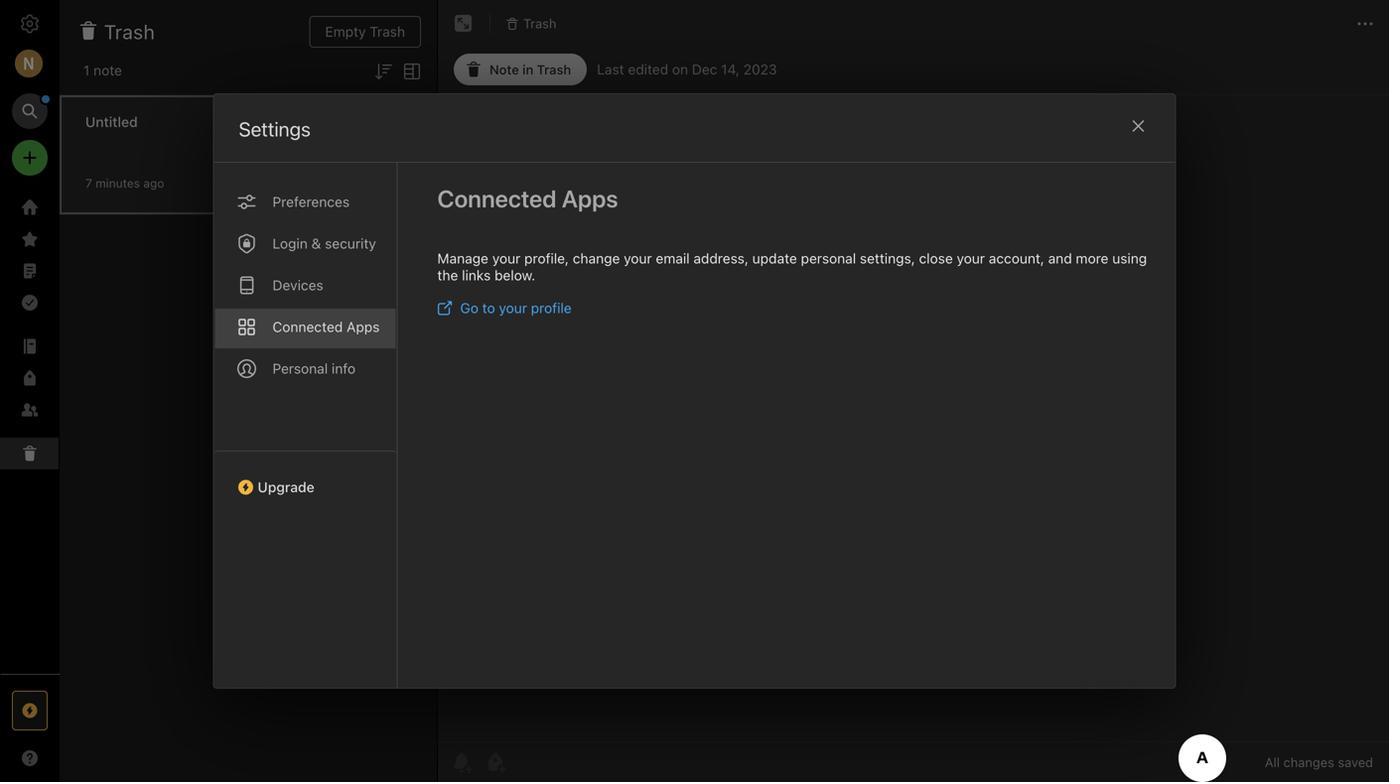 Task type: vqa. For each thing, say whether or not it's contained in the screenshot.
and
yes



Task type: describe. For each thing, give the bounding box(es) containing it.
untitled
[[85, 114, 138, 130]]

2023
[[744, 61, 777, 77]]

close image
[[1127, 114, 1151, 138]]

account,
[[989, 250, 1045, 267]]

empty trash button
[[309, 16, 421, 48]]

home image
[[18, 196, 42, 220]]

change
[[573, 250, 620, 267]]

connected apps inside tab list
[[273, 319, 380, 335]]

tab list containing preferences
[[214, 163, 398, 688]]

more
[[1076, 250, 1109, 267]]

0 vertical spatial connected apps
[[438, 185, 618, 213]]

your left 'email'
[[624, 250, 652, 267]]

email
[[656, 250, 690, 267]]

settings image
[[18, 12, 42, 36]]

in
[[523, 62, 534, 77]]

empty
[[325, 23, 366, 40]]

upgrade image
[[18, 699, 42, 723]]

trash button
[[499, 10, 564, 38]]

1 horizontal spatial connected
[[438, 185, 557, 213]]

update
[[753, 250, 798, 267]]

minutes
[[96, 176, 140, 190]]

upgrade button
[[214, 451, 397, 504]]

connected inside tab list
[[273, 319, 343, 335]]

1 note
[[83, 62, 122, 78]]

preferences
[[273, 194, 350, 210]]

last
[[597, 61, 625, 77]]

devices
[[273, 277, 324, 294]]

manage
[[438, 250, 489, 267]]

trash up note at the top of the page
[[104, 20, 155, 43]]

empty trash
[[325, 23, 405, 40]]

trash right in
[[537, 62, 571, 77]]

trash up note in trash in the top of the page
[[524, 16, 557, 31]]

ago
[[143, 176, 164, 190]]

dec
[[692, 61, 718, 77]]

profile,
[[525, 250, 569, 267]]

your right close
[[957, 250, 986, 267]]

go
[[460, 300, 479, 316]]

apps inside tab list
[[347, 319, 380, 335]]

note in trash
[[490, 62, 571, 77]]



Task type: locate. For each thing, give the bounding box(es) containing it.
1 horizontal spatial connected apps
[[438, 185, 618, 213]]

apps up the change
[[562, 185, 618, 213]]

below.
[[495, 267, 536, 284]]

note
[[94, 62, 122, 78]]

1
[[83, 62, 90, 78]]

the
[[438, 267, 458, 284]]

add a reminder image
[[450, 751, 474, 775]]

connected apps
[[438, 185, 618, 213], [273, 319, 380, 335]]

1 vertical spatial connected
[[273, 319, 343, 335]]

close
[[919, 250, 953, 267]]

1 vertical spatial apps
[[347, 319, 380, 335]]

connected apps up the 'personal info'
[[273, 319, 380, 335]]

1 vertical spatial connected apps
[[273, 319, 380, 335]]

0 horizontal spatial apps
[[347, 319, 380, 335]]

note window element
[[438, 0, 1390, 783]]

&
[[312, 235, 321, 252]]

tab list
[[214, 163, 398, 688]]

on
[[672, 61, 689, 77]]

profile
[[531, 300, 572, 316]]

links
[[462, 267, 491, 284]]

apps
[[562, 185, 618, 213], [347, 319, 380, 335]]

settings
[[239, 117, 311, 141]]

personal
[[801, 250, 857, 267]]

0 vertical spatial connected
[[438, 185, 557, 213]]

address,
[[694, 250, 749, 267]]

add tag image
[[484, 751, 508, 775]]

settings,
[[860, 250, 916, 267]]

connected up the 'personal info'
[[273, 319, 343, 335]]

your right to on the top left
[[499, 300, 527, 316]]

0 vertical spatial apps
[[562, 185, 618, 213]]

trash
[[524, 16, 557, 31], [104, 20, 155, 43], [370, 23, 405, 40], [537, 62, 571, 77]]

your up below.
[[493, 250, 521, 267]]

upgrade
[[258, 479, 315, 496]]

all changes saved
[[1266, 756, 1374, 770]]

go to your profile
[[460, 300, 572, 316]]

connected apps up profile,
[[438, 185, 618, 213]]

personal info
[[273, 361, 356, 377]]

trash right "empty"
[[370, 23, 405, 40]]

using
[[1113, 250, 1148, 267]]

7
[[85, 176, 92, 190]]

all
[[1266, 756, 1281, 770]]

0 horizontal spatial connected
[[273, 319, 343, 335]]

apps up info
[[347, 319, 380, 335]]

1 horizontal spatial apps
[[562, 185, 618, 213]]

saved
[[1339, 756, 1374, 770]]

Note Editor text field
[[438, 95, 1390, 742]]

to
[[483, 300, 495, 316]]

expand note image
[[452, 12, 476, 36]]

your
[[493, 250, 521, 267], [624, 250, 652, 267], [957, 250, 986, 267], [499, 300, 527, 316]]

note
[[490, 62, 519, 77]]

last edited on dec 14, 2023
[[597, 61, 777, 77]]

manage your profile, change your email address, update personal settings, close your account, and more using the links below.
[[438, 250, 1148, 284]]

connected
[[438, 185, 557, 213], [273, 319, 343, 335]]

info
[[332, 361, 356, 377]]

login & security
[[273, 235, 376, 252]]

security
[[325, 235, 376, 252]]

edited
[[628, 61, 669, 77]]

changes
[[1284, 756, 1335, 770]]

7 minutes ago
[[85, 176, 164, 190]]

login
[[273, 235, 308, 252]]

0 horizontal spatial connected apps
[[273, 319, 380, 335]]

go to your profile button
[[438, 300, 572, 316]]

and
[[1049, 250, 1073, 267]]

connected up manage
[[438, 185, 557, 213]]

personal
[[273, 361, 328, 377]]

tree
[[0, 192, 60, 674]]

14,
[[721, 61, 740, 77]]



